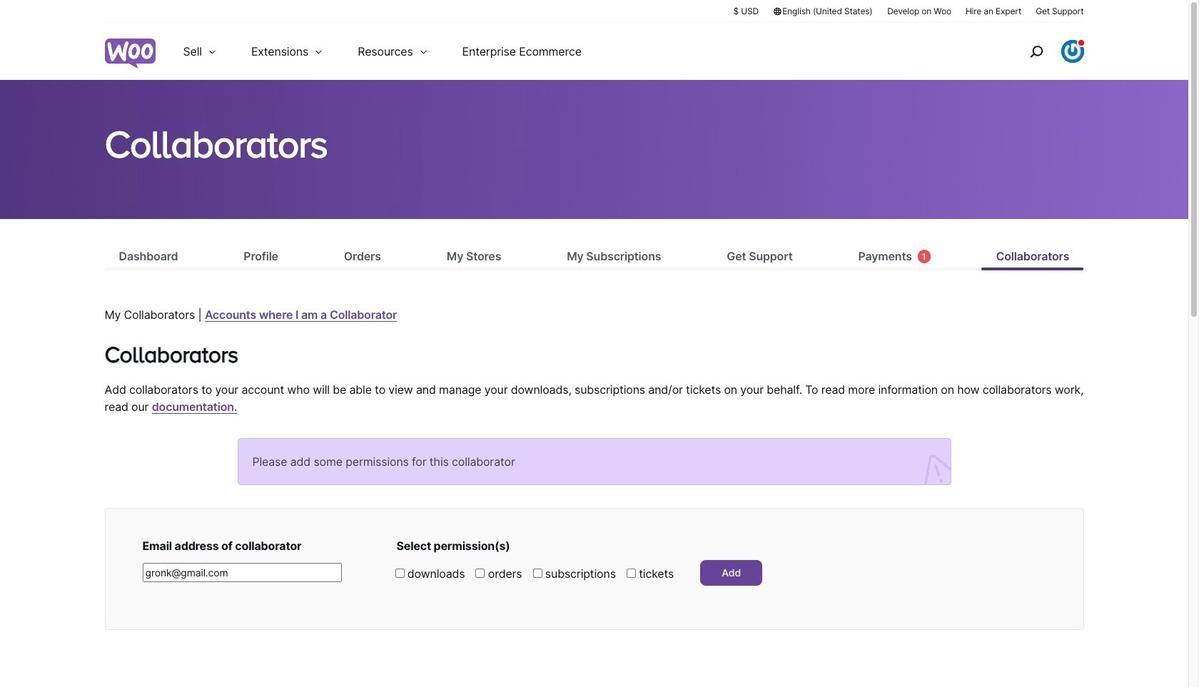 Task type: locate. For each thing, give the bounding box(es) containing it.
search image
[[1025, 40, 1048, 63]]

service navigation menu element
[[999, 28, 1084, 75]]

None checkbox
[[395, 569, 404, 578], [627, 569, 636, 578], [395, 569, 404, 578], [627, 569, 636, 578]]

None checkbox
[[476, 569, 485, 578], [533, 569, 542, 578], [476, 569, 485, 578], [533, 569, 542, 578]]

open account menu image
[[1061, 40, 1084, 63]]



